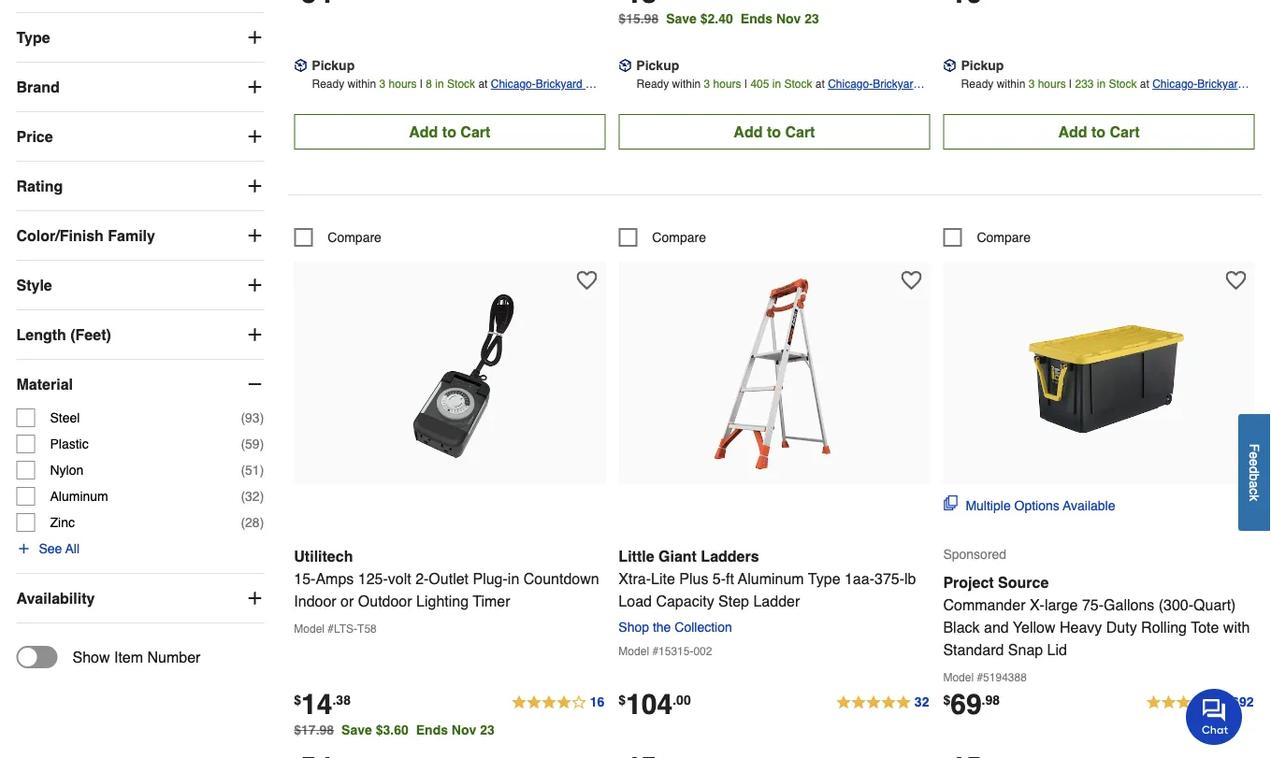 Task type: locate. For each thing, give the bounding box(es) containing it.
x-
[[1030, 597, 1045, 614]]

1 horizontal spatial chicago-brickyard lowe's button
[[828, 75, 931, 110]]

32 left 69
[[915, 696, 930, 711]]

stock inside 'ready within 3 hours | 405 in stock at chicago-brickyard lowe's'
[[785, 78, 813, 91]]

c
[[1248, 488, 1263, 495]]

to for 1st add to cart button
[[442, 123, 457, 141]]

1 vertical spatial 23
[[480, 724, 495, 739]]

2 horizontal spatial add to cart
[[1059, 123, 1140, 141]]

in right 405
[[773, 78, 782, 91]]

brickyard inside 'ready within 3 hours | 405 in stock at chicago-brickyard lowe's'
[[873, 78, 920, 91]]

add to cart down 'ready within 3 hours | 405 in stock at chicago-brickyard lowe's'
[[734, 123, 816, 141]]

1 at from the left
[[479, 78, 488, 91]]

$ 14 .38
[[294, 690, 351, 722]]

4 ( from the top
[[241, 490, 245, 505]]

ends
[[741, 11, 773, 26], [416, 724, 448, 739]]

0 horizontal spatial lowe's
[[491, 97, 526, 110]]

chicago- for ready within 3 hours | 233 in stock at chicago-brickyard lowe's
[[1153, 78, 1198, 91]]

2 horizontal spatial heart outline image
[[1226, 271, 1247, 291]]

| inside 'ready within 3 hours | 233 in stock at chicago-brickyard lowe's'
[[1070, 78, 1073, 91]]

add down 405
[[734, 123, 763, 141]]

0 vertical spatial type
[[16, 29, 50, 46]]

0 horizontal spatial stock
[[447, 78, 475, 91]]

) up the ( 51 )
[[260, 437, 264, 452]]

compare inside 5014114195 element
[[653, 230, 707, 245]]

to down 'ready within 3 hours | 405 in stock at chicago-brickyard lowe's'
[[767, 123, 781, 141]]

) up 59 at the bottom left of page
[[260, 411, 264, 426]]

2 add from the left
[[734, 123, 763, 141]]

plus image inside the availability button
[[245, 590, 264, 609]]

1 vertical spatial aluminum
[[738, 571, 805, 588]]

6692 button
[[1146, 693, 1255, 715]]

59
[[245, 437, 260, 452]]

3 add from the left
[[1059, 123, 1088, 141]]

| left 405
[[745, 78, 748, 91]]

collection
[[675, 621, 733, 636]]

model for model # 5194388
[[944, 672, 974, 685]]

lowe's inside 'ready within 3 hours | 233 in stock at chicago-brickyard lowe's'
[[1153, 97, 1188, 110]]

plus image inside color/finish family button
[[245, 227, 264, 246]]

plus image for type
[[245, 29, 264, 47]]

stock right 405
[[785, 78, 813, 91]]

cart down 'ready within 3 hours | 233 in stock at chicago-brickyard lowe's' on the right top
[[1110, 123, 1140, 141]]

0 horizontal spatial heart outline image
[[577, 271, 597, 291]]

all
[[65, 542, 80, 557]]

add down 233 on the top right of page
[[1059, 123, 1088, 141]]

3 inside 'ready within 3 hours | 233 in stock at chicago-brickyard lowe's'
[[1029, 78, 1035, 91]]

see all
[[39, 542, 80, 557]]

0 vertical spatial aluminum
[[50, 490, 108, 505]]

1 plus image from the top
[[245, 78, 264, 97]]

stock for 233
[[1109, 78, 1138, 91]]

model # 5194388
[[944, 672, 1027, 685]]

a
[[1248, 481, 1263, 489]]

3 left 8
[[380, 78, 386, 91]]

1 horizontal spatial $
[[619, 693, 626, 708]]

chicago-
[[491, 78, 536, 91], [828, 78, 873, 91], [1153, 78, 1198, 91]]

chicago- right 233 on the top right of page
[[1153, 78, 1198, 91]]

add to cart button down 'ready within 3 hours | 233 in stock at chicago-brickyard lowe's' on the right top
[[944, 114, 1255, 150]]

2 horizontal spatial pickup image
[[944, 59, 957, 73]]

plus image inside type button
[[245, 29, 264, 47]]

0 horizontal spatial pickup
[[312, 58, 355, 73]]

2 horizontal spatial chicago-brickyard lowe's button
[[1153, 75, 1255, 110]]

add for 2nd add to cart button from left
[[734, 123, 763, 141]]

ready
[[312, 78, 345, 91], [637, 78, 669, 91], [962, 78, 994, 91]]

heart outline image
[[577, 271, 597, 291], [902, 271, 922, 291], [1226, 271, 1247, 291]]

pickup image
[[294, 59, 307, 73], [619, 59, 632, 73], [944, 59, 957, 73]]

in inside 'ready within 3 hours | 233 in stock at chicago-brickyard lowe's'
[[1098, 78, 1106, 91]]

1 within from the left
[[348, 78, 376, 91]]

steel
[[50, 411, 80, 426]]

3 left 405
[[704, 78, 711, 91]]

2 vertical spatial #
[[977, 672, 984, 685]]

stock inside ready within 3 hours | 8 in stock at chicago-brickyard lowe's
[[447, 78, 475, 91]]

to down ready within 3 hours | 8 in stock at chicago-brickyard lowe's
[[442, 123, 457, 141]]

0 vertical spatial model
[[294, 624, 325, 637]]

countdown
[[524, 571, 600, 588]]

5194388
[[984, 672, 1027, 685]]

lowe's for 8
[[491, 97, 526, 110]]

2 add to cart from the left
[[734, 123, 816, 141]]

add to cart button down 'ready within 3 hours | 405 in stock at chicago-brickyard lowe's'
[[619, 114, 931, 150]]

2 horizontal spatial add to cart button
[[944, 114, 1255, 150]]

0 vertical spatial plus image
[[245, 78, 264, 97]]

1 vertical spatial plus image
[[245, 128, 264, 146]]

type left 1aa-
[[809, 571, 841, 588]]

$ right 16
[[619, 693, 626, 708]]

lighting
[[416, 593, 469, 610]]

in right 8
[[436, 78, 444, 91]]

chicago- inside ready within 3 hours | 8 in stock at chicago-brickyard lowe's
[[491, 78, 536, 91]]

brickyard inside ready within 3 hours | 8 in stock at chicago-brickyard lowe's
[[536, 78, 583, 91]]

3 brickyard from the left
[[1198, 78, 1245, 91]]

plus image
[[245, 78, 264, 97], [245, 128, 264, 146], [245, 590, 264, 609]]

plus image inside style button
[[245, 277, 264, 295]]

2 pickup from the left
[[637, 58, 680, 73]]

in inside 'ready within 3 hours | 405 in stock at chicago-brickyard lowe's'
[[773, 78, 782, 91]]

add to cart
[[409, 123, 491, 141], [734, 123, 816, 141], [1059, 123, 1140, 141]]

0 vertical spatial ends nov 23 element
[[741, 11, 827, 26]]

$ left .98
[[944, 693, 951, 708]]

step
[[719, 593, 750, 610]]

1 vertical spatial model
[[619, 646, 650, 659]]

0 horizontal spatial nov
[[452, 724, 477, 739]]

2 horizontal spatial cart
[[1110, 123, 1140, 141]]

0 horizontal spatial ready
[[312, 78, 345, 91]]

(300-
[[1159, 597, 1194, 614]]

lowe's inside ready within 3 hours | 8 in stock at chicago-brickyard lowe's
[[491, 97, 526, 110]]

type inside button
[[16, 29, 50, 46]]

at inside ready within 3 hours | 8 in stock at chicago-brickyard lowe's
[[479, 78, 488, 91]]

3 pickup from the left
[[962, 58, 1004, 73]]

1 horizontal spatial stock
[[785, 78, 813, 91]]

actual price $14.38 element
[[294, 690, 351, 722]]

0 horizontal spatial chicago-brickyard lowe's button
[[491, 75, 606, 110]]

add to cart down ready within 3 hours | 8 in stock at chicago-brickyard lowe's
[[409, 123, 491, 141]]

2 hours from the left
[[714, 78, 742, 91]]

2 vertical spatial model
[[944, 672, 974, 685]]

3 ( from the top
[[241, 464, 245, 479]]

at right 233 on the top right of page
[[1141, 78, 1150, 91]]

0 horizontal spatial at
[[479, 78, 488, 91]]

1 compare from the left
[[328, 230, 382, 245]]

32 inside 5 stars image
[[915, 696, 930, 711]]

$ inside $ 104 .00
[[619, 693, 626, 708]]

1 horizontal spatial within
[[672, 78, 701, 91]]

aluminum inside little giant ladders xtra-lite plus 5-ft aluminum type 1aa-375-lb load capacity step ladder
[[738, 571, 805, 588]]

to for first add to cart button from right
[[1092, 123, 1106, 141]]

# down indoor
[[328, 624, 334, 637]]

5 stars image
[[836, 693, 931, 715]]

69
[[951, 690, 982, 722]]

3 pickup image from the left
[[944, 59, 957, 73]]

model up 69
[[944, 672, 974, 685]]

within inside ready within 3 hours | 8 in stock at chicago-brickyard lowe's
[[348, 78, 376, 91]]

ends for $3.60
[[416, 724, 448, 739]]

2 heart outline image from the left
[[902, 271, 922, 291]]

length
[[16, 327, 66, 344]]

see
[[39, 542, 62, 557]]

2 chicago-brickyard lowe's button from the left
[[828, 75, 931, 110]]

1 chicago-brickyard lowe's button from the left
[[491, 75, 606, 110]]

2 to from the left
[[767, 123, 781, 141]]

1 horizontal spatial 3
[[704, 78, 711, 91]]

1 horizontal spatial add to cart button
[[619, 114, 931, 150]]

ready within 3 hours | 233 in stock at chicago-brickyard lowe's
[[962, 78, 1248, 110]]

at inside 'ready within 3 hours | 405 in stock at chicago-brickyard lowe's'
[[816, 78, 825, 91]]

125-
[[358, 571, 388, 588]]

within inside 'ready within 3 hours | 233 in stock at chicago-brickyard lowe's'
[[997, 78, 1026, 91]]

1 3 from the left
[[380, 78, 386, 91]]

multiple options available
[[966, 499, 1116, 514]]

3 heart outline image from the left
[[1226, 271, 1247, 291]]

0 horizontal spatial within
[[348, 78, 376, 91]]

project source commander x-large 75-gallons (300-quart) black and yellow heavy duty rolling tote with standard snap lid image
[[997, 272, 1203, 478]]

3 3 from the left
[[1029, 78, 1035, 91]]

little giant ladders xtra-lite plus 5-ft aluminum type 1aa-375-lb load capacity step ladder
[[619, 548, 917, 610]]

3 within from the left
[[997, 78, 1026, 91]]

1 vertical spatial nov
[[452, 724, 477, 739]]

hours left 233 on the top right of page
[[1038, 78, 1067, 91]]

1 horizontal spatial add to cart
[[734, 123, 816, 141]]

hours inside ready within 3 hours | 8 in stock at chicago-brickyard lowe's
[[389, 78, 417, 91]]

0 vertical spatial nov
[[777, 11, 801, 26]]

15-
[[294, 571, 316, 588]]

stock inside 'ready within 3 hours | 233 in stock at chicago-brickyard lowe's'
[[1109, 78, 1138, 91]]

2 $ from the left
[[619, 693, 626, 708]]

1 horizontal spatial |
[[745, 78, 748, 91]]

type
[[16, 29, 50, 46], [809, 571, 841, 588]]

(feet)
[[70, 327, 111, 344]]

0 horizontal spatial to
[[442, 123, 457, 141]]

0 horizontal spatial #
[[328, 624, 334, 637]]

$3.60
[[376, 724, 409, 739]]

) down 59 at the bottom left of page
[[260, 464, 264, 479]]

) for ( 51 )
[[260, 464, 264, 479]]

1 lowe's from the left
[[491, 97, 526, 110]]

# up .98
[[977, 672, 984, 685]]

savings save $2.40 element
[[666, 11, 827, 26]]

volt
[[388, 571, 411, 588]]

0 vertical spatial save
[[666, 11, 697, 26]]

3 hours from the left
[[1038, 78, 1067, 91]]

within for ready within 3 hours | 8 in stock at chicago-brickyard lowe's
[[348, 78, 376, 91]]

0 horizontal spatial ends nov 23 element
[[416, 724, 502, 739]]

style
[[16, 277, 52, 294]]

nov right $2.40
[[777, 11, 801, 26]]

0 vertical spatial ends
[[741, 11, 773, 26]]

104
[[626, 690, 673, 722]]

3 stock from the left
[[1109, 78, 1138, 91]]

source
[[999, 574, 1049, 592]]

2 at from the left
[[816, 78, 825, 91]]

yellow
[[1014, 619, 1056, 637]]

| inside 'ready within 3 hours | 405 in stock at chicago-brickyard lowe's'
[[745, 78, 748, 91]]

3 add to cart button from the left
[[944, 114, 1255, 150]]

1 cart from the left
[[461, 123, 491, 141]]

23 for $15.98 save $2.40 ends nov 23
[[805, 11, 820, 26]]

at right 8
[[479, 78, 488, 91]]

plus image inside see all 'button'
[[16, 542, 31, 557]]

5-
[[713, 571, 726, 588]]

type up brand
[[16, 29, 50, 46]]

3 to from the left
[[1092, 123, 1106, 141]]

2 ready from the left
[[637, 78, 669, 91]]

5014114195 element
[[619, 229, 707, 247]]

1 horizontal spatial lowe's
[[828, 97, 863, 110]]

nov for $15.98 save $2.40 ends nov 23
[[777, 11, 801, 26]]

1 horizontal spatial brickyard
[[873, 78, 920, 91]]

2 horizontal spatial $
[[944, 693, 951, 708]]

ready for ready within 3 hours | 233 in stock at chicago-brickyard lowe's
[[962, 78, 994, 91]]

in up timer
[[508, 571, 520, 588]]

model down indoor
[[294, 624, 325, 637]]

1 horizontal spatial pickup
[[637, 58, 680, 73]]

within left 233 on the top right of page
[[997, 78, 1026, 91]]

3 cart from the left
[[1110, 123, 1140, 141]]

1 hours from the left
[[389, 78, 417, 91]]

2 plus image from the top
[[245, 128, 264, 146]]

chicago- inside 'ready within 3 hours | 405 in stock at chicago-brickyard lowe's'
[[828, 78, 873, 91]]

( for 32
[[241, 490, 245, 505]]

0 horizontal spatial model
[[294, 624, 325, 637]]

project
[[944, 574, 994, 592]]

2 compare from the left
[[653, 230, 707, 245]]

$ inside '$ 69 .98'
[[944, 693, 951, 708]]

rating button
[[16, 162, 264, 211]]

cart down ready within 3 hours | 8 in stock at chicago-brickyard lowe's
[[461, 123, 491, 141]]

1 horizontal spatial aluminum
[[738, 571, 805, 588]]

0 horizontal spatial add to cart button
[[294, 114, 606, 150]]

2 | from the left
[[745, 78, 748, 91]]

compare
[[328, 230, 382, 245], [653, 230, 707, 245], [977, 230, 1031, 245]]

) down 51
[[260, 490, 264, 505]]

$15.98
[[619, 11, 659, 26]]

hours left 405
[[714, 78, 742, 91]]

ready inside ready within 3 hours | 8 in stock at chicago-brickyard lowe's
[[312, 78, 345, 91]]

1 stock from the left
[[447, 78, 475, 91]]

0 horizontal spatial save
[[342, 724, 372, 739]]

| for 8
[[420, 78, 423, 91]]

2 horizontal spatial ready
[[962, 78, 994, 91]]

2 brickyard from the left
[[873, 78, 920, 91]]

plus
[[680, 571, 709, 588]]

( down 51
[[241, 490, 245, 505]]

3 $ from the left
[[944, 693, 951, 708]]

2 horizontal spatial hours
[[1038, 78, 1067, 91]]

hours for 8
[[389, 78, 417, 91]]

ends nov 23 element for $15.98 save $2.40 ends nov 23
[[741, 11, 827, 26]]

chicago- inside 'ready within 3 hours | 233 in stock at chicago-brickyard lowe's'
[[1153, 78, 1198, 91]]

ends nov 23 element right $3.60
[[416, 724, 502, 739]]

2 horizontal spatial |
[[1070, 78, 1073, 91]]

hours left 8
[[389, 78, 417, 91]]

capacity
[[656, 593, 715, 610]]

5 ( from the top
[[241, 516, 245, 531]]

( down 59 at the bottom left of page
[[241, 464, 245, 479]]

at right 405
[[816, 78, 825, 91]]

plus image
[[245, 29, 264, 47], [245, 177, 264, 196], [245, 227, 264, 246], [245, 277, 264, 295], [245, 326, 264, 345], [16, 542, 31, 557]]

1 horizontal spatial save
[[666, 11, 697, 26]]

( up 59 at the bottom left of page
[[241, 411, 245, 426]]

23 for $17.98 save $3.60 ends nov 23
[[480, 724, 495, 739]]

chicago-brickyard lowe's button
[[491, 75, 606, 110], [828, 75, 931, 110], [1153, 75, 1255, 110]]

1 vertical spatial #
[[653, 646, 659, 659]]

( 51 )
[[241, 464, 264, 479]]

type inside little giant ladders xtra-lite plus 5-ft aluminum type 1aa-375-lb load capacity step ladder
[[809, 571, 841, 588]]

# down the
[[653, 646, 659, 659]]

within for ready within 3 hours | 233 in stock at chicago-brickyard lowe's
[[997, 78, 1026, 91]]

1 vertical spatial ends nov 23 element
[[416, 724, 502, 739]]

outlet
[[429, 571, 469, 588]]

plus image inside price button
[[245, 128, 264, 146]]

3 compare from the left
[[977, 230, 1031, 245]]

0 horizontal spatial type
[[16, 29, 50, 46]]

1 horizontal spatial ready
[[637, 78, 669, 91]]

hours for 405
[[714, 78, 742, 91]]

brickyard for ready within 3 hours | 8 in stock at chicago-brickyard lowe's
[[536, 78, 583, 91]]

2 horizontal spatial lowe's
[[1153, 97, 1188, 110]]

5 ) from the top
[[260, 516, 264, 531]]

0 horizontal spatial chicago-
[[491, 78, 536, 91]]

plus image inside rating button
[[245, 177, 264, 196]]

2 add to cart button from the left
[[619, 114, 931, 150]]

1 horizontal spatial at
[[816, 78, 825, 91]]

model for model # 15315-002
[[619, 646, 650, 659]]

3 ) from the top
[[260, 464, 264, 479]]

2 stock from the left
[[785, 78, 813, 91]]

1 add from the left
[[409, 123, 438, 141]]

1 horizontal spatial hours
[[714, 78, 742, 91]]

2 ) from the top
[[260, 437, 264, 452]]

1 vertical spatial ends
[[416, 724, 448, 739]]

$ for 69
[[944, 693, 951, 708]]

0 horizontal spatial 23
[[480, 724, 495, 739]]

2 lowe's from the left
[[828, 97, 863, 110]]

save left $2.40
[[666, 11, 697, 26]]

1 horizontal spatial #
[[653, 646, 659, 659]]

hours inside 'ready within 3 hours | 405 in stock at chicago-brickyard lowe's'
[[714, 78, 742, 91]]

| left 233 on the top right of page
[[1070, 78, 1073, 91]]

stock right 8
[[447, 78, 475, 91]]

1 | from the left
[[420, 78, 423, 91]]

$ inside $ 14 .38
[[294, 693, 301, 708]]

1 ) from the top
[[260, 411, 264, 426]]

ladder
[[754, 593, 800, 610]]

2 cart from the left
[[786, 123, 816, 141]]

1 vertical spatial type
[[809, 571, 841, 588]]

0 horizontal spatial ends
[[416, 724, 448, 739]]

plus image for color/finish family
[[245, 227, 264, 246]]

2 horizontal spatial chicago-
[[1153, 78, 1198, 91]]

within left 8
[[348, 78, 376, 91]]

23
[[805, 11, 820, 26], [480, 724, 495, 739]]

ends nov 23 element for $17.98 save $3.60 ends nov 23
[[416, 724, 502, 739]]

3 left 233 on the top right of page
[[1029, 78, 1035, 91]]

1 horizontal spatial cart
[[786, 123, 816, 141]]

chicago- for ready within 3 hours | 405 in stock at chicago-brickyard lowe's
[[828, 78, 873, 91]]

chicago- for ready within 3 hours | 8 in stock at chicago-brickyard lowe's
[[491, 78, 536, 91]]

0 horizontal spatial add to cart
[[409, 123, 491, 141]]

model for model # lts-t58
[[294, 624, 325, 637]]

e up d
[[1248, 452, 1263, 459]]

e up the b
[[1248, 459, 1263, 467]]

0 horizontal spatial cart
[[461, 123, 491, 141]]

within
[[348, 78, 376, 91], [672, 78, 701, 91], [997, 78, 1026, 91]]

chicago- right 405
[[828, 78, 873, 91]]

2 horizontal spatial at
[[1141, 78, 1150, 91]]

compare inside the 5014300771 'element'
[[328, 230, 382, 245]]

#
[[328, 624, 334, 637], [653, 646, 659, 659], [977, 672, 984, 685]]

) down the ( 32 )
[[260, 516, 264, 531]]

1 horizontal spatial ends nov 23 element
[[741, 11, 827, 26]]

3 plus image from the top
[[245, 590, 264, 609]]

plus image for style
[[245, 277, 264, 295]]

lowe's
[[491, 97, 526, 110], [828, 97, 863, 110], [1153, 97, 1188, 110]]

1 pickup from the left
[[312, 58, 355, 73]]

pickup for ready within 3 hours | 8 in stock at chicago-brickyard lowe's
[[312, 58, 355, 73]]

2 chicago- from the left
[[828, 78, 873, 91]]

or
[[341, 593, 354, 610]]

# for lts-t58
[[328, 624, 334, 637]]

2 horizontal spatial add
[[1059, 123, 1088, 141]]

1 $ from the left
[[294, 693, 301, 708]]

ends nov 23 element right $2.40
[[741, 11, 827, 26]]

in inside ready within 3 hours | 8 in stock at chicago-brickyard lowe's
[[436, 78, 444, 91]]

rating
[[16, 178, 63, 195]]

0 horizontal spatial |
[[420, 78, 423, 91]]

plus image inside brand "button"
[[245, 78, 264, 97]]

plus image inside length (feet) 'button'
[[245, 326, 264, 345]]

2 within from the left
[[672, 78, 701, 91]]

lowe's inside 'ready within 3 hours | 405 in stock at chicago-brickyard lowe's'
[[828, 97, 863, 110]]

stock for 405
[[785, 78, 813, 91]]

0 horizontal spatial $
[[294, 693, 301, 708]]

3 ready from the left
[[962, 78, 994, 91]]

ready inside 'ready within 3 hours | 233 in stock at chicago-brickyard lowe's'
[[962, 78, 994, 91]]

1 horizontal spatial nov
[[777, 11, 801, 26]]

3 | from the left
[[1070, 78, 1073, 91]]

2 horizontal spatial 3
[[1029, 78, 1035, 91]]

3 inside 'ready within 3 hours | 405 in stock at chicago-brickyard lowe's'
[[704, 78, 711, 91]]

2 horizontal spatial pickup
[[962, 58, 1004, 73]]

| inside ready within 3 hours | 8 in stock at chicago-brickyard lowe's
[[420, 78, 423, 91]]

2 ( from the top
[[241, 437, 245, 452]]

within inside 'ready within 3 hours | 405 in stock at chicago-brickyard lowe's'
[[672, 78, 701, 91]]

add down ready within 3 hours | 8 in stock at chicago-brickyard lowe's
[[409, 123, 438, 141]]

)
[[260, 411, 264, 426], [260, 437, 264, 452], [260, 464, 264, 479], [260, 490, 264, 505], [260, 516, 264, 531]]

ends right $3.60
[[416, 724, 448, 739]]

brickyard for ready within 3 hours | 405 in stock at chicago-brickyard lowe's
[[873, 78, 920, 91]]

1 vertical spatial save
[[342, 724, 372, 739]]

add to cart down 'ready within 3 hours | 233 in stock at chicago-brickyard lowe's' on the right top
[[1059, 123, 1140, 141]]

black
[[944, 619, 980, 637]]

ready inside 'ready within 3 hours | 405 in stock at chicago-brickyard lowe's'
[[637, 78, 669, 91]]

d
[[1248, 467, 1263, 474]]

2 horizontal spatial #
[[977, 672, 984, 685]]

1 chicago- from the left
[[491, 78, 536, 91]]

( down the ( 32 )
[[241, 516, 245, 531]]

3 lowe's from the left
[[1153, 97, 1188, 110]]

) for ( 59 )
[[260, 437, 264, 452]]

51
[[245, 464, 260, 479]]

4 ) from the top
[[260, 490, 264, 505]]

heavy
[[1060, 619, 1103, 637]]

1 horizontal spatial chicago-
[[828, 78, 873, 91]]

in right 233 on the top right of page
[[1098, 78, 1106, 91]]

1 ( from the top
[[241, 411, 245, 426]]

2 vertical spatial plus image
[[245, 590, 264, 609]]

2 3 from the left
[[704, 78, 711, 91]]

load
[[619, 593, 652, 610]]

2 horizontal spatial model
[[944, 672, 974, 685]]

within down $2.40
[[672, 78, 701, 91]]

) for ( 28 )
[[260, 516, 264, 531]]

32 down 51
[[245, 490, 260, 505]]

| left 8
[[420, 78, 423, 91]]

at inside 'ready within 3 hours | 233 in stock at chicago-brickyard lowe's'
[[1141, 78, 1150, 91]]

aluminum down the nylon
[[50, 490, 108, 505]]

3 inside ready within 3 hours | 8 in stock at chicago-brickyard lowe's
[[380, 78, 386, 91]]

1 horizontal spatial compare
[[653, 230, 707, 245]]

2 horizontal spatial stock
[[1109, 78, 1138, 91]]

chicago- right 8
[[491, 78, 536, 91]]

at
[[479, 78, 488, 91], [816, 78, 825, 91], [1141, 78, 1150, 91]]

2 e from the top
[[1248, 459, 1263, 467]]

price
[[16, 128, 53, 146]]

) for ( 32 )
[[260, 490, 264, 505]]

timer
[[473, 593, 511, 610]]

stock right 233 on the top right of page
[[1109, 78, 1138, 91]]

3 chicago- from the left
[[1153, 78, 1198, 91]]

cart down 'ready within 3 hours | 405 in stock at chicago-brickyard lowe's'
[[786, 123, 816, 141]]

lowe's for 405
[[828, 97, 863, 110]]

2 horizontal spatial within
[[997, 78, 1026, 91]]

0 vertical spatial 32
[[245, 490, 260, 505]]

| for 233
[[1070, 78, 1073, 91]]

1 horizontal spatial to
[[767, 123, 781, 141]]

to down 'ready within 3 hours | 233 in stock at chicago-brickyard lowe's' on the right top
[[1092, 123, 1106, 141]]

1 to from the left
[[442, 123, 457, 141]]

1 horizontal spatial 23
[[805, 11, 820, 26]]

(
[[241, 411, 245, 426], [241, 437, 245, 452], [241, 464, 245, 479], [241, 490, 245, 505], [241, 516, 245, 531]]

3 at from the left
[[1141, 78, 1150, 91]]

1 horizontal spatial heart outline image
[[902, 271, 922, 291]]

2 pickup image from the left
[[619, 59, 632, 73]]

hours
[[389, 78, 417, 91], [714, 78, 742, 91], [1038, 78, 1067, 91]]

1 horizontal spatial 32
[[915, 696, 930, 711]]

compare inside "5013943287" element
[[977, 230, 1031, 245]]

1 pickup image from the left
[[294, 59, 307, 73]]

1 ready from the left
[[312, 78, 345, 91]]

save down .38
[[342, 724, 372, 739]]

pickup image for ready within 3 hours | 405 in stock at chicago-brickyard lowe's
[[619, 59, 632, 73]]

at for 405
[[816, 78, 825, 91]]

0 vertical spatial #
[[328, 624, 334, 637]]

15315-
[[659, 646, 694, 659]]

brickyard inside 'ready within 3 hours | 233 in stock at chicago-brickyard lowe's'
[[1198, 78, 1245, 91]]

tote
[[1192, 619, 1220, 637]]

002
[[694, 646, 713, 659]]

1 horizontal spatial pickup image
[[619, 59, 632, 73]]

0 horizontal spatial brickyard
[[536, 78, 583, 91]]

3 chicago-brickyard lowe's button from the left
[[1153, 75, 1255, 110]]

0 vertical spatial 23
[[805, 11, 820, 26]]

hours inside 'ready within 3 hours | 233 in stock at chicago-brickyard lowe's'
[[1038, 78, 1067, 91]]

ends nov 23 element
[[741, 11, 827, 26], [416, 724, 502, 739]]

at for 8
[[479, 78, 488, 91]]

1 brickyard from the left
[[536, 78, 583, 91]]

2 horizontal spatial brickyard
[[1198, 78, 1245, 91]]

2 horizontal spatial compare
[[977, 230, 1031, 245]]

shop
[[619, 621, 650, 636]]

model down shop
[[619, 646, 650, 659]]

ladders
[[701, 548, 760, 566]]

0 horizontal spatial add
[[409, 123, 438, 141]]

0 horizontal spatial compare
[[328, 230, 382, 245]]

ends right $2.40
[[741, 11, 773, 26]]

aluminum up the ladder
[[738, 571, 805, 588]]

color/finish
[[16, 227, 104, 245]]

1 horizontal spatial model
[[619, 646, 650, 659]]

( up the ( 51 )
[[241, 437, 245, 452]]

32
[[245, 490, 260, 505], [915, 696, 930, 711]]

nov right $3.60
[[452, 724, 477, 739]]

( 59 )
[[241, 437, 264, 452]]

$ up was price $17.98 element
[[294, 693, 301, 708]]

add to cart button down ready within 3 hours | 8 in stock at chicago-brickyard lowe's
[[294, 114, 606, 150]]



Task type: describe. For each thing, give the bounding box(es) containing it.
8
[[426, 78, 432, 91]]

ready for ready within 3 hours | 8 in stock at chicago-brickyard lowe's
[[312, 78, 345, 91]]

.38
[[333, 693, 351, 708]]

lite
[[651, 571, 676, 588]]

f e e d b a c k button
[[1239, 414, 1272, 531]]

pickup image for ready within 3 hours | 233 in stock at chicago-brickyard lowe's
[[944, 59, 957, 73]]

plus image for rating
[[245, 177, 264, 196]]

to for 2nd add to cart button from left
[[767, 123, 781, 141]]

save for save $2.40
[[666, 11, 697, 26]]

price button
[[16, 113, 264, 161]]

$ for 104
[[619, 693, 626, 708]]

actual price $104.00 element
[[619, 690, 691, 722]]

brand button
[[16, 63, 264, 112]]

in inside the utilitech 15-amps 125-volt 2-outlet plug-in countdown indoor or outdoor lighting timer
[[508, 571, 520, 588]]

compare for "5013943287" element
[[977, 230, 1031, 245]]

ends for $2.40
[[741, 11, 773, 26]]

chicago-brickyard lowe's button for ready within 3 hours | 8 in stock at chicago-brickyard lowe's
[[491, 75, 606, 110]]

was price $17.98 element
[[294, 719, 342, 739]]

plus image for price
[[245, 128, 264, 146]]

in for 405
[[773, 78, 782, 91]]

1 add to cart from the left
[[409, 123, 491, 141]]

( 93 )
[[241, 411, 264, 426]]

1 heart outline image from the left
[[577, 271, 597, 291]]

rolling
[[1142, 619, 1188, 637]]

28
[[245, 516, 260, 531]]

t58
[[358, 624, 377, 637]]

and
[[985, 619, 1009, 637]]

within for ready within 3 hours | 405 in stock at chicago-brickyard lowe's
[[672, 78, 701, 91]]

material button
[[16, 361, 264, 409]]

large
[[1045, 597, 1079, 614]]

utilitech
[[294, 548, 353, 566]]

pickup for ready within 3 hours | 233 in stock at chicago-brickyard lowe's
[[962, 58, 1004, 73]]

2-
[[416, 571, 429, 588]]

1 add to cart button from the left
[[294, 114, 606, 150]]

32 button
[[836, 693, 931, 715]]

style button
[[16, 262, 264, 310]]

number
[[147, 649, 201, 667]]

quart)
[[1194, 597, 1237, 614]]

was price $15.98 element
[[619, 7, 666, 26]]

nylon
[[50, 464, 84, 479]]

availability button
[[16, 575, 264, 624]]

xtra-
[[619, 571, 651, 588]]

14
[[301, 690, 333, 722]]

93
[[245, 411, 260, 426]]

cart for 2nd add to cart button from left
[[786, 123, 816, 141]]

shop the collection
[[619, 621, 733, 636]]

model # 15315-002
[[619, 646, 713, 659]]

3 for 233
[[1029, 78, 1035, 91]]

# for 5194388
[[977, 672, 984, 685]]

( for 51
[[241, 464, 245, 479]]

sponsored
[[944, 548, 1007, 563]]

.00
[[673, 693, 691, 708]]

show item number element
[[16, 647, 201, 670]]

f e e d b a c k
[[1248, 444, 1263, 502]]

stock for 8
[[447, 78, 475, 91]]

giant
[[659, 548, 697, 566]]

add for 1st add to cart button
[[409, 123, 438, 141]]

show
[[73, 649, 110, 667]]

pickup image for ready within 3 hours | 8 in stock at chicago-brickyard lowe's
[[294, 59, 307, 73]]

snap
[[1009, 642, 1044, 659]]

lb
[[905, 571, 917, 588]]

.98
[[982, 693, 1000, 708]]

5014300771 element
[[294, 229, 382, 247]]

plug-
[[473, 571, 508, 588]]

family
[[108, 227, 155, 245]]

actual price $69.98 element
[[944, 690, 1000, 722]]

gallons
[[1104, 597, 1155, 614]]

shop the collection link
[[619, 621, 740, 636]]

at for 233
[[1141, 78, 1150, 91]]

| for 405
[[745, 78, 748, 91]]

availability
[[16, 591, 95, 608]]

6692
[[1225, 696, 1254, 711]]

compare for the 5014300771 'element' at the left top
[[328, 230, 382, 245]]

model # lts-t58
[[294, 624, 377, 637]]

length (feet)
[[16, 327, 111, 344]]

( for 28
[[241, 516, 245, 531]]

minus image
[[245, 376, 264, 394]]

chat invite button image
[[1187, 689, 1244, 746]]

3 for 405
[[704, 78, 711, 91]]

b
[[1248, 474, 1263, 481]]

lts-
[[334, 624, 358, 637]]

see all button
[[16, 540, 80, 559]]

save for save $3.60
[[342, 724, 372, 739]]

f
[[1248, 444, 1263, 452]]

3 for 8
[[380, 78, 386, 91]]

hours for 233
[[1038, 78, 1067, 91]]

brickyard for ready within 3 hours | 233 in stock at chicago-brickyard lowe's
[[1198, 78, 1245, 91]]

length (feet) button
[[16, 311, 264, 360]]

duty
[[1107, 619, 1138, 637]]

compare for 5014114195 element on the top
[[653, 230, 707, 245]]

lid
[[1048, 642, 1068, 659]]

nov for $17.98 save $3.60 ends nov 23
[[452, 724, 477, 739]]

in for 8
[[436, 78, 444, 91]]

project source commander x-large 75-gallons (300-quart) black and yellow heavy duty rolling tote with standard snap lid
[[944, 574, 1251, 659]]

cart for 1st add to cart button
[[461, 123, 491, 141]]

savings save $3.60 element
[[342, 724, 502, 739]]

$ 104 .00
[[619, 690, 691, 722]]

add for first add to cart button from right
[[1059, 123, 1088, 141]]

405
[[751, 78, 770, 91]]

plus image for availability
[[245, 590, 264, 609]]

4.5 stars image
[[1146, 693, 1255, 715]]

item
[[114, 649, 143, 667]]

k
[[1248, 495, 1263, 502]]

plus image for brand
[[245, 78, 264, 97]]

pickup for ready within 3 hours | 405 in stock at chicago-brickyard lowe's
[[637, 58, 680, 73]]

4 stars image
[[511, 693, 606, 715]]

0 horizontal spatial 32
[[245, 490, 260, 505]]

ft
[[726, 571, 735, 588]]

brand
[[16, 79, 60, 96]]

multiple options available link
[[944, 496, 1116, 516]]

$ for 14
[[294, 693, 301, 708]]

0 horizontal spatial aluminum
[[50, 490, 108, 505]]

plus image for length (feet)
[[245, 326, 264, 345]]

5013943287 element
[[944, 229, 1031, 247]]

( for 93
[[241, 411, 245, 426]]

commander
[[944, 597, 1026, 614]]

utilitech 15-amps 125-volt 2-outlet plug-in countdown indoor or outdoor lighting timer
[[294, 548, 600, 610]]

cart for first add to cart button from right
[[1110, 123, 1140, 141]]

ready for ready within 3 hours | 405 in stock at chicago-brickyard lowe's
[[637, 78, 669, 91]]

little
[[619, 548, 655, 566]]

chicago-brickyard lowe's button for ready within 3 hours | 233 in stock at chicago-brickyard lowe's
[[1153, 75, 1255, 110]]

ready within 3 hours | 405 in stock at chicago-brickyard lowe's
[[637, 78, 923, 110]]

chicago-brickyard lowe's button for ready within 3 hours | 405 in stock at chicago-brickyard lowe's
[[828, 75, 931, 110]]

$2.40
[[701, 11, 734, 26]]

indoor
[[294, 593, 337, 610]]

in for 233
[[1098, 78, 1106, 91]]

1 e from the top
[[1248, 452, 1263, 459]]

233
[[1076, 78, 1094, 91]]

lowe's for 233
[[1153, 97, 1188, 110]]

3 add to cart from the left
[[1059, 123, 1140, 141]]

$15.98 save $2.40 ends nov 23
[[619, 11, 820, 26]]

zinc
[[50, 516, 75, 531]]

material
[[16, 376, 73, 394]]

) for ( 93 )
[[260, 411, 264, 426]]

type button
[[16, 14, 264, 62]]

# for 15315-002
[[653, 646, 659, 659]]

little giant ladders xtra-lite plus 5-ft aluminum type 1aa-375-lb load capacity step ladder image
[[672, 272, 878, 478]]

utilitech 15-amps 125-volt 2-outlet plug-in countdown indoor or outdoor lighting timer image
[[347, 272, 553, 478]]

( for 59
[[241, 437, 245, 452]]

color/finish family
[[16, 227, 155, 245]]



Task type: vqa. For each thing, say whether or not it's contained in the screenshot.
the left Save
yes



